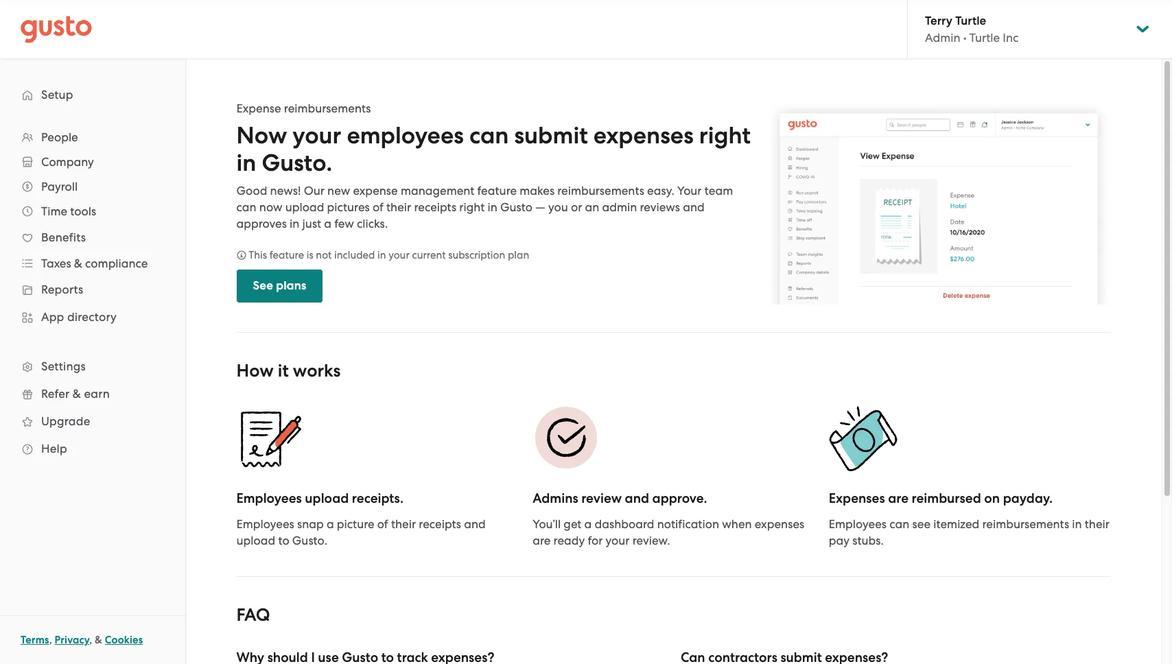 Task type: vqa. For each thing, say whether or not it's contained in the screenshot.
itemized
yes



Task type: locate. For each thing, give the bounding box(es) containing it.
cookies button
[[105, 632, 143, 649]]

admin
[[925, 31, 961, 45]]

0 vertical spatial can
[[469, 122, 509, 150]]

reimbursements
[[284, 102, 371, 115], [558, 184, 644, 198], [983, 517, 1070, 531]]

1 vertical spatial your
[[389, 249, 410, 262]]

now
[[259, 200, 283, 214]]

can left submit
[[469, 122, 509, 150]]

0 vertical spatial are
[[888, 491, 909, 506]]

1 horizontal spatial expenses
[[755, 517, 805, 531]]

a inside expense reimbursements now your employees can submit expenses right in gusto. good news! our new expense management feature makes reimbursements easy. your team can now upload pictures of their receipts right in gusto — you or an admin reviews and approves in just a few clicks.
[[324, 217, 332, 231]]

your inside expense reimbursements now your employees can submit expenses right in gusto. good news! our new expense management feature makes reimbursements easy. your team can now upload pictures of their receipts right in gusto — you or an admin reviews and approves in just a few clicks.
[[293, 122, 341, 150]]

a inside employees snap a picture of their receipts and upload to gusto.
[[327, 517, 334, 531]]

your
[[677, 184, 702, 198]]

2 horizontal spatial can
[[890, 517, 910, 531]]

2 horizontal spatial your
[[606, 534, 630, 548]]

& left cookies button
[[95, 634, 102, 647]]

of inside expense reimbursements now your employees can submit expenses right in gusto. good news! our new expense management feature makes reimbursements easy. your team can now upload pictures of their receipts right in gusto — you or an admin reviews and approves in just a few clicks.
[[373, 200, 384, 214]]

to
[[278, 534, 289, 548]]

feature left is at top left
[[270, 249, 304, 262]]

0 horizontal spatial your
[[293, 122, 341, 150]]

0 vertical spatial feature
[[477, 184, 517, 198]]

people
[[41, 130, 78, 144]]

0 vertical spatial reimbursements
[[284, 102, 371, 115]]

are down you'll on the bottom of page
[[533, 534, 551, 548]]

0 vertical spatial your
[[293, 122, 341, 150]]

1 vertical spatial feature
[[270, 249, 304, 262]]

0 vertical spatial gusto.
[[262, 149, 332, 177]]

0 horizontal spatial reimbursements
[[284, 102, 371, 115]]

2 horizontal spatial and
[[683, 200, 705, 214]]

your left current
[[389, 249, 410, 262]]

upload up snap
[[305, 491, 349, 506]]

of
[[373, 200, 384, 214], [377, 517, 388, 531]]

privacy link
[[55, 634, 89, 647]]

our
[[304, 184, 325, 198]]

upload
[[285, 200, 324, 214], [305, 491, 349, 506], [237, 534, 275, 548]]

gusto. for a
[[292, 534, 327, 548]]

turtle right • on the top of the page
[[970, 31, 1000, 45]]

0 vertical spatial receipts
[[414, 200, 457, 214]]

directory
[[67, 310, 117, 324]]

their
[[387, 200, 411, 214], [391, 517, 416, 531], [1085, 517, 1110, 531]]

gusto. inside employees snap a picture of their receipts and upload to gusto.
[[292, 534, 327, 548]]

new
[[327, 184, 350, 198]]

0 horizontal spatial and
[[464, 517, 486, 531]]

see
[[253, 279, 273, 293]]

feature inside expense reimbursements now your employees can submit expenses right in gusto. good news! our new expense management feature makes reimbursements easy. your team can now upload pictures of their receipts right in gusto — you or an admin reviews and approves in just a few clicks.
[[477, 184, 517, 198]]

an
[[585, 200, 599, 214]]

in inside employees can see itemized reimbursements in their pay stubs.
[[1072, 517, 1082, 531]]

0 vertical spatial right
[[699, 122, 751, 150]]

your down the "dashboard"
[[606, 534, 630, 548]]

1 vertical spatial upload
[[305, 491, 349, 506]]

upgrade link
[[14, 409, 172, 434]]

employees
[[237, 491, 302, 506], [237, 517, 294, 531], [829, 517, 887, 531]]

—
[[535, 200, 546, 214]]

their inside employees can see itemized reimbursements in their pay stubs.
[[1085, 517, 1110, 531]]

0 vertical spatial &
[[74, 257, 82, 270]]

0 vertical spatial and
[[683, 200, 705, 214]]

0 horizontal spatial ,
[[49, 634, 52, 647]]

&
[[74, 257, 82, 270], [73, 387, 81, 401], [95, 634, 102, 647]]

good
[[237, 184, 267, 198]]

are
[[888, 491, 909, 506], [533, 534, 551, 548]]

a right snap
[[327, 517, 334, 531]]

0 horizontal spatial can
[[237, 200, 256, 214]]

2 vertical spatial your
[[606, 534, 630, 548]]

employees for employees upload receipts.
[[237, 491, 302, 506]]

1 vertical spatial are
[[533, 534, 551, 548]]

time
[[41, 205, 67, 218]]

2 vertical spatial reimbursements
[[983, 517, 1070, 531]]

is
[[307, 249, 314, 262]]

expense reimbursement screenshot image
[[767, 100, 1112, 305]]

get
[[564, 517, 582, 531]]

1 horizontal spatial feature
[[477, 184, 517, 198]]

1 horizontal spatial your
[[389, 249, 410, 262]]

gusto. inside expense reimbursements now your employees can submit expenses right in gusto. good news! our new expense management feature makes reimbursements easy. your team can now upload pictures of their receipts right in gusto — you or an admin reviews and approves in just a few clicks.
[[262, 149, 332, 177]]

receipts
[[414, 200, 457, 214], [419, 517, 461, 531]]

can down "good"
[[237, 200, 256, 214]]

0 horizontal spatial expenses
[[594, 122, 694, 150]]

payday.
[[1003, 491, 1053, 506]]

your inside you'll get a dashboard notification when expenses are ready for your review.
[[606, 534, 630, 548]]

expenses up easy.
[[594, 122, 694, 150]]

can inside employees can see itemized reimbursements in their pay stubs.
[[890, 517, 910, 531]]

upload up just
[[285, 200, 324, 214]]

expenses
[[594, 122, 694, 150], [755, 517, 805, 531]]

1 horizontal spatial right
[[699, 122, 751, 150]]

a
[[324, 217, 332, 231], [327, 517, 334, 531], [585, 517, 592, 531]]

,
[[49, 634, 52, 647], [89, 634, 92, 647]]

1 horizontal spatial can
[[469, 122, 509, 150]]

gusto. down snap
[[292, 534, 327, 548]]

dashboard
[[595, 517, 655, 531]]

1 vertical spatial reimbursements
[[558, 184, 644, 198]]

can left see
[[890, 517, 910, 531]]

right
[[699, 122, 751, 150], [459, 200, 485, 214]]

payroll
[[41, 180, 78, 194]]

employees inside employees can see itemized reimbursements in their pay stubs.
[[829, 517, 887, 531]]

this feature is not included in your current subscription plan
[[246, 249, 529, 262]]

expenses are reimbursed on payday.
[[829, 491, 1053, 506]]

subscription
[[448, 249, 505, 262]]

payroll button
[[14, 174, 172, 199]]

a right just
[[324, 217, 332, 231]]

compliance
[[85, 257, 148, 270]]

expense reimbursements now your employees can submit expenses right in gusto. good news! our new expense management feature makes reimbursements easy. your team can now upload pictures of their receipts right in gusto — you or an admin reviews and approves in just a few clicks.
[[237, 102, 751, 231]]

feature up gusto in the left of the page
[[477, 184, 517, 198]]

1 vertical spatial of
[[377, 517, 388, 531]]

& inside dropdown button
[[74, 257, 82, 270]]

2 vertical spatial and
[[464, 517, 486, 531]]

reimbursed
[[912, 491, 981, 506]]

0 vertical spatial expenses
[[594, 122, 694, 150]]

your right now
[[293, 122, 341, 150]]

0 vertical spatial of
[[373, 200, 384, 214]]

privacy
[[55, 634, 89, 647]]

0 vertical spatial upload
[[285, 200, 324, 214]]

refer & earn
[[41, 387, 110, 401]]

employees inside employees snap a picture of their receipts and upload to gusto.
[[237, 517, 294, 531]]

terms
[[21, 634, 49, 647]]

2 horizontal spatial reimbursements
[[983, 517, 1070, 531]]

1 , from the left
[[49, 634, 52, 647]]

upload inside expense reimbursements now your employees can submit expenses right in gusto. good news! our new expense management feature makes reimbursements easy. your team can now upload pictures of their receipts right in gusto — you or an admin reviews and approves in just a few clicks.
[[285, 200, 324, 214]]

1 horizontal spatial ,
[[89, 634, 92, 647]]

, left cookies button
[[89, 634, 92, 647]]

how
[[237, 360, 274, 381]]

app directory link
[[14, 305, 172, 329]]

list
[[0, 125, 185, 463]]

receipts inside expense reimbursements now your employees can submit expenses right in gusto. good news! our new expense management feature makes reimbursements easy. your team can now upload pictures of their receipts right in gusto — you or an admin reviews and approves in just a few clicks.
[[414, 200, 457, 214]]

0 horizontal spatial right
[[459, 200, 485, 214]]

1 vertical spatial gusto.
[[292, 534, 327, 548]]

0 horizontal spatial are
[[533, 534, 551, 548]]

1 vertical spatial and
[[625, 491, 649, 506]]

gusto. up news!
[[262, 149, 332, 177]]

setup link
[[14, 82, 172, 107]]

1 vertical spatial receipts
[[419, 517, 461, 531]]

of down receipts.
[[377, 517, 388, 531]]

1 horizontal spatial reimbursements
[[558, 184, 644, 198]]

turtle up • on the top of the page
[[956, 14, 987, 28]]

are right expenses
[[888, 491, 909, 506]]

taxes & compliance
[[41, 257, 148, 270]]

upload left to
[[237, 534, 275, 548]]

for
[[588, 534, 603, 548]]

1 horizontal spatial and
[[625, 491, 649, 506]]

a inside you'll get a dashboard notification when expenses are ready for your review.
[[585, 517, 592, 531]]

employees upload receipts.
[[237, 491, 404, 506]]

right up team
[[699, 122, 751, 150]]

expenses right when
[[755, 517, 805, 531]]

& right taxes
[[74, 257, 82, 270]]

app directory
[[41, 310, 117, 324]]

of down expense
[[373, 200, 384, 214]]

gusto
[[500, 200, 533, 214]]

upgrade
[[41, 415, 90, 428]]

& left earn on the bottom
[[73, 387, 81, 401]]

right down management
[[459, 200, 485, 214]]

your
[[293, 122, 341, 150], [389, 249, 410, 262], [606, 534, 630, 548]]

2 vertical spatial upload
[[237, 534, 275, 548]]

upload inside employees snap a picture of their receipts and upload to gusto.
[[237, 534, 275, 548]]

receipts inside employees snap a picture of their receipts and upload to gusto.
[[419, 517, 461, 531]]

1 vertical spatial &
[[73, 387, 81, 401]]

1 vertical spatial expenses
[[755, 517, 805, 531]]

expenses inside you'll get a dashboard notification when expenses are ready for your review.
[[755, 517, 805, 531]]

picture
[[337, 517, 375, 531]]

, left 'privacy' link on the bottom left of page
[[49, 634, 52, 647]]

tools
[[70, 205, 96, 218]]

benefits
[[41, 231, 86, 244]]

you'll get a dashboard notification when expenses are ready for your review.
[[533, 517, 805, 548]]

news!
[[270, 184, 301, 198]]

a for employees
[[327, 517, 334, 531]]

a right get on the left of the page
[[585, 517, 592, 531]]

current
[[412, 249, 446, 262]]

time tools
[[41, 205, 96, 218]]

2 vertical spatial can
[[890, 517, 910, 531]]

1 vertical spatial can
[[237, 200, 256, 214]]

employees for employees can see itemized reimbursements in their pay stubs.
[[829, 517, 887, 531]]

turtle
[[956, 14, 987, 28], [970, 31, 1000, 45]]



Task type: describe. For each thing, give the bounding box(es) containing it.
few
[[334, 217, 354, 231]]

0 vertical spatial turtle
[[956, 14, 987, 28]]

admins
[[533, 491, 578, 506]]

company button
[[14, 150, 172, 174]]

help
[[41, 442, 67, 456]]

team
[[705, 184, 733, 198]]

plans
[[276, 279, 306, 293]]

taxes
[[41, 257, 71, 270]]

and inside expense reimbursements now your employees can submit expenses right in gusto. good news! our new expense management feature makes reimbursements easy. your team can now upload pictures of their receipts right in gusto — you or an admin reviews and approves in just a few clicks.
[[683, 200, 705, 214]]

pay
[[829, 534, 850, 548]]

time tools button
[[14, 199, 172, 224]]

home image
[[21, 15, 92, 43]]

approves
[[237, 217, 287, 231]]

see plans
[[253, 279, 306, 293]]

approve.
[[653, 491, 707, 506]]

expense
[[353, 184, 398, 198]]

dollar bill illustration image
[[829, 404, 898, 473]]

admin
[[602, 200, 637, 214]]

receipt illustration image
[[237, 404, 305, 473]]

0 horizontal spatial feature
[[270, 249, 304, 262]]

list containing people
[[0, 125, 185, 463]]

refer
[[41, 387, 70, 401]]

inc
[[1003, 31, 1019, 45]]

not
[[316, 249, 332, 262]]

makes
[[520, 184, 555, 198]]

their inside employees snap a picture of their receipts and upload to gusto.
[[391, 517, 416, 531]]

see plans button
[[237, 270, 323, 303]]

cookies
[[105, 634, 143, 647]]

when
[[722, 517, 752, 531]]

& for earn
[[73, 387, 81, 401]]

you'll
[[533, 517, 561, 531]]

submit
[[515, 122, 588, 150]]

settings
[[41, 360, 86, 373]]

employees
[[347, 122, 464, 150]]

admins review and approve.
[[533, 491, 707, 506]]

settings link
[[14, 354, 172, 379]]

2 vertical spatial &
[[95, 634, 102, 647]]

checkmark illustration image
[[533, 404, 601, 473]]

snap
[[297, 517, 324, 531]]

gusto. for now
[[262, 149, 332, 177]]

employees for employees snap a picture of their receipts and upload to gusto.
[[237, 517, 294, 531]]

itemized
[[934, 517, 980, 531]]

2 , from the left
[[89, 634, 92, 647]]

terry
[[925, 14, 953, 28]]

you
[[548, 200, 568, 214]]

gusto navigation element
[[0, 59, 185, 485]]

receipts.
[[352, 491, 404, 506]]

reports
[[41, 283, 83, 297]]

easy.
[[647, 184, 675, 198]]

terms link
[[21, 634, 49, 647]]

setup
[[41, 88, 73, 102]]

reviews
[[640, 200, 680, 214]]

app
[[41, 310, 64, 324]]

1 vertical spatial turtle
[[970, 31, 1000, 45]]

included
[[334, 249, 375, 262]]

a for admins
[[585, 517, 592, 531]]

expenses
[[829, 491, 885, 506]]

management
[[401, 184, 475, 198]]

faq
[[237, 605, 270, 626]]

& for compliance
[[74, 257, 82, 270]]

employees can see itemized reimbursements in their pay stubs.
[[829, 517, 1110, 548]]

stubs.
[[853, 534, 884, 548]]

just
[[302, 217, 321, 231]]

clicks.
[[357, 217, 388, 231]]

benefits link
[[14, 225, 172, 250]]

are inside you'll get a dashboard notification when expenses are ready for your review.
[[533, 534, 551, 548]]

•
[[964, 31, 967, 45]]

help link
[[14, 437, 172, 461]]

expenses inside expense reimbursements now your employees can submit expenses right in gusto. good news! our new expense management feature makes reimbursements easy. your team can now upload pictures of their receipts right in gusto — you or an admin reviews and approves in just a few clicks.
[[594, 122, 694, 150]]

earn
[[84, 387, 110, 401]]

1 vertical spatial right
[[459, 200, 485, 214]]

company
[[41, 155, 94, 169]]

review.
[[633, 534, 670, 548]]

on
[[985, 491, 1000, 506]]

reimbursements inside employees can see itemized reimbursements in their pay stubs.
[[983, 517, 1070, 531]]

taxes & compliance button
[[14, 251, 172, 276]]

1 horizontal spatial are
[[888, 491, 909, 506]]

works
[[293, 360, 341, 381]]

their inside expense reimbursements now your employees can submit expenses right in gusto. good news! our new expense management feature makes reimbursements easy. your team can now upload pictures of their receipts right in gusto — you or an admin reviews and approves in just a few clicks.
[[387, 200, 411, 214]]

or
[[571, 200, 582, 214]]

how it works
[[237, 360, 341, 381]]

it
[[278, 360, 289, 381]]

plan
[[508, 249, 529, 262]]

reports link
[[14, 277, 172, 302]]

of inside employees snap a picture of their receipts and upload to gusto.
[[377, 517, 388, 531]]

review
[[582, 491, 622, 506]]

people button
[[14, 125, 172, 150]]

refer & earn link
[[14, 382, 172, 406]]

expense
[[237, 102, 281, 115]]

and inside employees snap a picture of their receipts and upload to gusto.
[[464, 517, 486, 531]]

now
[[237, 122, 287, 150]]

terms , privacy , & cookies
[[21, 634, 143, 647]]

employees snap a picture of their receipts and upload to gusto.
[[237, 517, 486, 548]]

ready
[[554, 534, 585, 548]]

see
[[913, 517, 931, 531]]



